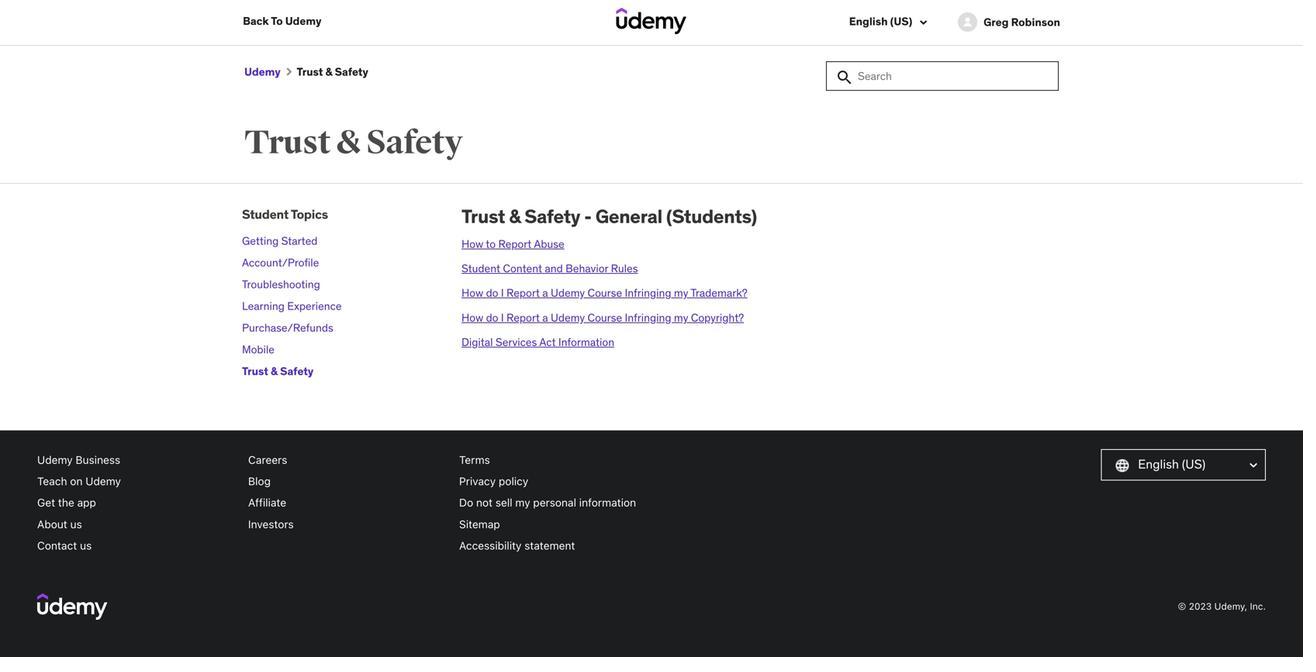 Task type: vqa. For each thing, say whether or not it's contained in the screenshot.
Please
no



Task type: describe. For each thing, give the bounding box(es) containing it.
learning
[[242, 299, 285, 313]]

careers link
[[248, 449, 447, 471]]

blog link
[[248, 471, 447, 492]]

about us
[[37, 518, 82, 531]]

contact us
[[37, 539, 92, 552]]

digital services act information link
[[462, 335, 615, 349]]

affiliate
[[248, 496, 286, 509]]

do not sell my personal information
[[459, 496, 636, 509]]

teach on udemy link
[[37, 471, 236, 492]]

1 vertical spatial trust & safety
[[244, 123, 463, 163]]

sitemap link
[[459, 513, 658, 535]]

how do i report a udemy course infringing my copyright? link
[[462, 311, 744, 325]]

student for student content and behavior rules
[[462, 262, 500, 276]]

about
[[37, 518, 67, 531]]

a for how do i report a udemy course infringing my trademark?
[[543, 286, 548, 300]]

inc.
[[1250, 601, 1266, 612]]

sitemap
[[459, 518, 500, 531]]

how for how do i report a udemy course infringing my trademark?
[[462, 286, 484, 300]]

0 vertical spatial english (us) link
[[849, 14, 927, 30]]

2023
[[1189, 601, 1212, 612]]

careers
[[248, 454, 287, 466]]

report for how do i report a udemy course infringing my trademark?
[[507, 286, 540, 300]]

student content and behavior rules
[[462, 262, 638, 276]]

my for trademark?
[[674, 286, 689, 300]]

get
[[37, 496, 55, 509]]

mobile link
[[242, 343, 275, 357]]

& inside getting started account/profile troubleshooting learning experience purchase/refunds mobile trust & safety
[[271, 364, 278, 378]]

1 horizontal spatial english
[[1138, 456, 1179, 472]]

i for how do i report a udemy course infringing my copyright?
[[501, 311, 504, 325]]

get the app link
[[37, 492, 236, 513]]

infringing for trademark?
[[625, 286, 672, 300]]

privacy policy
[[459, 475, 529, 488]]

behavior
[[566, 262, 608, 276]]

about us link
[[37, 513, 236, 535]]

privacy policy link
[[459, 471, 658, 492]]

2 vertical spatial my
[[515, 496, 530, 509]]

how do i report a udemy course infringing my trademark? link
[[462, 286, 748, 300]]

robinson
[[1011, 15, 1061, 29]]

how for how do i report a udemy course infringing my copyright?
[[462, 311, 484, 325]]

on
[[70, 475, 83, 488]]

my for copyright?
[[674, 311, 689, 325]]

how do i report a udemy course infringing my copyright?
[[462, 311, 744, 325]]

act
[[540, 335, 556, 349]]

experience
[[287, 299, 342, 313]]

contact us link
[[37, 535, 236, 556]]

purchase/refunds
[[242, 321, 334, 335]]

none search field inside "trust & safety" "main content"
[[826, 61, 1059, 91]]

student content and behavior rules link
[[462, 262, 638, 276]]

and
[[545, 262, 563, 276]]

greg
[[984, 15, 1009, 29]]

terms link
[[459, 449, 658, 471]]

purchase/refunds link
[[242, 321, 334, 335]]

content
[[503, 262, 542, 276]]

trust inside getting started account/profile troubleshooting learning experience purchase/refunds mobile trust & safety
[[242, 364, 268, 378]]

course for trademark?
[[588, 286, 622, 300]]

udemy link
[[244, 65, 281, 79]]

mobile
[[242, 343, 275, 357]]

to
[[271, 14, 283, 28]]

account/profile link
[[242, 256, 319, 270]]

app
[[77, 496, 96, 509]]

trust up "student topics"
[[244, 123, 331, 163]]

contact
[[37, 539, 77, 552]]

getting started link
[[242, 234, 318, 248]]

a for how do i report a udemy course infringing my copyright?
[[543, 311, 548, 325]]

privacy
[[459, 475, 496, 488]]

report for how do i report a udemy course infringing my copyright?
[[507, 311, 540, 325]]

back to udemy link
[[243, 0, 322, 42]]

trust & safety link
[[242, 364, 314, 378]]

accessibility statement
[[459, 539, 575, 552]]

topics
[[291, 206, 328, 222]]

greg robinson
[[984, 15, 1061, 29]]

back
[[243, 14, 269, 28]]

0 horizontal spatial english
[[849, 14, 888, 28]]

investors
[[248, 518, 294, 531]]

affiliate link
[[248, 492, 447, 513]]

information
[[559, 335, 615, 349]]

digital
[[462, 335, 493, 349]]

information
[[579, 496, 636, 509]]

teach
[[37, 475, 67, 488]]

trust right udemy link
[[297, 65, 323, 79]]

student for student topics
[[242, 206, 289, 222]]

policy
[[499, 475, 529, 488]]

1 horizontal spatial english (us) link
[[1102, 449, 1266, 481]]

blog
[[248, 475, 271, 488]]

digital services act information
[[462, 335, 615, 349]]

udemy up teach
[[37, 454, 73, 466]]

business
[[76, 454, 120, 466]]

the
[[58, 496, 74, 509]]

services
[[496, 335, 537, 349]]

1 vertical spatial english (us)
[[1138, 456, 1206, 472]]



Task type: locate. For each thing, give the bounding box(es) containing it.
2 how from the top
[[462, 286, 484, 300]]

1 a from the top
[[543, 286, 548, 300]]

©
[[1178, 601, 1187, 612]]

0 horizontal spatial english (us) link
[[849, 14, 927, 30]]

2 infringing from the top
[[625, 311, 672, 325]]

2 vertical spatial how
[[462, 311, 484, 325]]

accessibility statement link
[[459, 535, 658, 556]]

-
[[584, 205, 592, 228]]

a
[[543, 286, 548, 300], [543, 311, 548, 325]]

trust & safety main content
[[0, 45, 1304, 430]]

course
[[588, 286, 622, 300], [588, 311, 622, 325]]

do
[[486, 286, 499, 300], [486, 311, 499, 325]]

2 a from the top
[[543, 311, 548, 325]]

back to udemy
[[243, 14, 322, 28]]

1 vertical spatial english
[[1138, 456, 1179, 472]]

us for about us
[[70, 518, 82, 531]]

trust & safety
[[295, 65, 368, 79], [244, 123, 463, 163]]

infringing down rules
[[625, 286, 672, 300]]

udemy down back
[[244, 65, 281, 79]]

1 vertical spatial a
[[543, 311, 548, 325]]

1 how from the top
[[462, 237, 484, 251]]

0 vertical spatial english (us)
[[849, 14, 915, 28]]

student down to
[[462, 262, 500, 276]]

infringing down how do i report a udemy course infringing my trademark? link
[[625, 311, 672, 325]]

(students)
[[666, 205, 757, 228]]

trust up to
[[462, 205, 505, 228]]

1 vertical spatial infringing
[[625, 311, 672, 325]]

0 vertical spatial trust & safety
[[295, 65, 368, 79]]

© 2023 udemy, inc.
[[1178, 601, 1266, 612]]

greg robinson image
[[958, 12, 978, 32]]

udemy down and
[[551, 286, 585, 300]]

general
[[596, 205, 663, 228]]

english (us)
[[849, 14, 915, 28], [1138, 456, 1206, 472]]

0 vertical spatial course
[[588, 286, 622, 300]]

&
[[325, 65, 332, 79], [336, 123, 361, 163], [509, 205, 521, 228], [271, 364, 278, 378]]

1 vertical spatial us
[[80, 539, 92, 552]]

report up services
[[507, 311, 540, 325]]

0 vertical spatial i
[[501, 286, 504, 300]]

udemy right to
[[285, 14, 322, 28]]

udemy
[[285, 14, 322, 28], [244, 65, 281, 79], [551, 286, 585, 300], [551, 311, 585, 325], [37, 454, 73, 466], [86, 475, 121, 488]]

course down how do i report a udemy course infringing my trademark? link
[[588, 311, 622, 325]]

do for how do i report a udemy course infringing my trademark?
[[486, 286, 499, 300]]

0 vertical spatial do
[[486, 286, 499, 300]]

do
[[459, 496, 473, 509]]

udemy image
[[37, 594, 107, 620]]

1 horizontal spatial (us)
[[1182, 456, 1206, 472]]

my left trademark?
[[674, 286, 689, 300]]

None search field
[[826, 61, 1059, 91]]

0 vertical spatial english
[[849, 14, 888, 28]]

trust down mobile
[[242, 364, 268, 378]]

0 vertical spatial my
[[674, 286, 689, 300]]

0 vertical spatial infringing
[[625, 286, 672, 300]]

1 vertical spatial how
[[462, 286, 484, 300]]

1 vertical spatial student
[[462, 262, 500, 276]]

0 vertical spatial us
[[70, 518, 82, 531]]

how for how to report abuse
[[462, 237, 484, 251]]

getting
[[242, 234, 279, 248]]

do not sell my personal information link
[[459, 492, 658, 513]]

trust & safety - general (students)
[[462, 205, 757, 228]]

1 vertical spatial report
[[507, 286, 540, 300]]

0 vertical spatial student
[[242, 206, 289, 222]]

udemy business
[[37, 454, 120, 466]]

rules
[[611, 262, 638, 276]]

1 vertical spatial (us)
[[1182, 456, 1206, 472]]

copyright?
[[691, 311, 744, 325]]

2 course from the top
[[588, 311, 622, 325]]

not
[[476, 496, 493, 509]]

0 vertical spatial (us)
[[890, 14, 913, 28]]

1 horizontal spatial english (us)
[[1138, 456, 1206, 472]]

accessibility
[[459, 539, 522, 552]]

report right to
[[498, 237, 532, 251]]

to
[[486, 237, 496, 251]]

getting started account/profile troubleshooting learning experience purchase/refunds mobile trust & safety
[[242, 234, 342, 378]]

safety
[[335, 65, 368, 79], [367, 123, 463, 163], [525, 205, 580, 228], [280, 364, 314, 378]]

trust & safety - general (students) link
[[462, 205, 757, 228]]

1 horizontal spatial student
[[462, 262, 500, 276]]

2 i from the top
[[501, 311, 504, 325]]

do down to
[[486, 286, 499, 300]]

started
[[281, 234, 318, 248]]

i for how do i report a udemy course infringing my trademark?
[[501, 286, 504, 300]]

udemy up information
[[551, 311, 585, 325]]

english (us) link
[[849, 14, 927, 30], [1102, 449, 1266, 481]]

statement
[[525, 539, 575, 552]]

how to report abuse
[[462, 237, 565, 251]]

udemy down business at the left bottom of the page
[[86, 475, 121, 488]]

1 vertical spatial course
[[588, 311, 622, 325]]

1 i from the top
[[501, 286, 504, 300]]

0 vertical spatial a
[[543, 286, 548, 300]]

1 course from the top
[[588, 286, 622, 300]]

student up getting
[[242, 206, 289, 222]]

abuse
[[534, 237, 565, 251]]

0 vertical spatial report
[[498, 237, 532, 251]]

my left copyright?
[[674, 311, 689, 325]]

1 vertical spatial do
[[486, 311, 499, 325]]

troubleshooting
[[242, 278, 320, 291]]

0 horizontal spatial (us)
[[890, 14, 913, 28]]

0 horizontal spatial english (us)
[[849, 14, 915, 28]]

student
[[242, 206, 289, 222], [462, 262, 500, 276]]

us right contact
[[80, 539, 92, 552]]

(us)
[[890, 14, 913, 28], [1182, 456, 1206, 472]]

us
[[70, 518, 82, 531], [80, 539, 92, 552]]

account/profile
[[242, 256, 319, 270]]

do up the digital
[[486, 311, 499, 325]]

Search search field
[[826, 61, 1059, 91]]

2 do from the top
[[486, 311, 499, 325]]

safety inside getting started account/profile troubleshooting learning experience purchase/refunds mobile trust & safety
[[280, 364, 314, 378]]

trademark?
[[691, 286, 748, 300]]

3 how from the top
[[462, 311, 484, 325]]

report down content
[[507, 286, 540, 300]]

a up act
[[543, 311, 548, 325]]

2 vertical spatial report
[[507, 311, 540, 325]]

1 vertical spatial i
[[501, 311, 504, 325]]

student topics
[[242, 206, 328, 222]]

how
[[462, 237, 484, 251], [462, 286, 484, 300], [462, 311, 484, 325]]

learning experience link
[[242, 299, 342, 313]]

1 infringing from the top
[[625, 286, 672, 300]]

course for copyright?
[[588, 311, 622, 325]]

infringing for copyright?
[[625, 311, 672, 325]]

personal
[[533, 496, 576, 509]]

get the app
[[37, 496, 96, 509]]

do for how do i report a udemy course infringing my copyright?
[[486, 311, 499, 325]]

i down content
[[501, 286, 504, 300]]

how do i report a udemy course infringing my trademark?
[[462, 286, 748, 300]]

a down "student content and behavior rules" link
[[543, 286, 548, 300]]

us down get the app
[[70, 518, 82, 531]]

course up how do i report a udemy course infringing my copyright? link
[[588, 286, 622, 300]]

us for contact us
[[80, 539, 92, 552]]

udemy business link
[[37, 449, 236, 471]]

my right sell
[[515, 496, 530, 509]]

1 do from the top
[[486, 286, 499, 300]]

1 vertical spatial english (us) link
[[1102, 449, 1266, 481]]

udemy,
[[1215, 601, 1248, 612]]

investors link
[[248, 513, 447, 535]]

terms
[[459, 454, 490, 466]]

i up services
[[501, 311, 504, 325]]

0 vertical spatial how
[[462, 237, 484, 251]]

0 horizontal spatial student
[[242, 206, 289, 222]]

1 vertical spatial my
[[674, 311, 689, 325]]

teach on udemy
[[37, 475, 121, 488]]

sell
[[496, 496, 513, 509]]

how to report abuse link
[[462, 237, 565, 251]]



